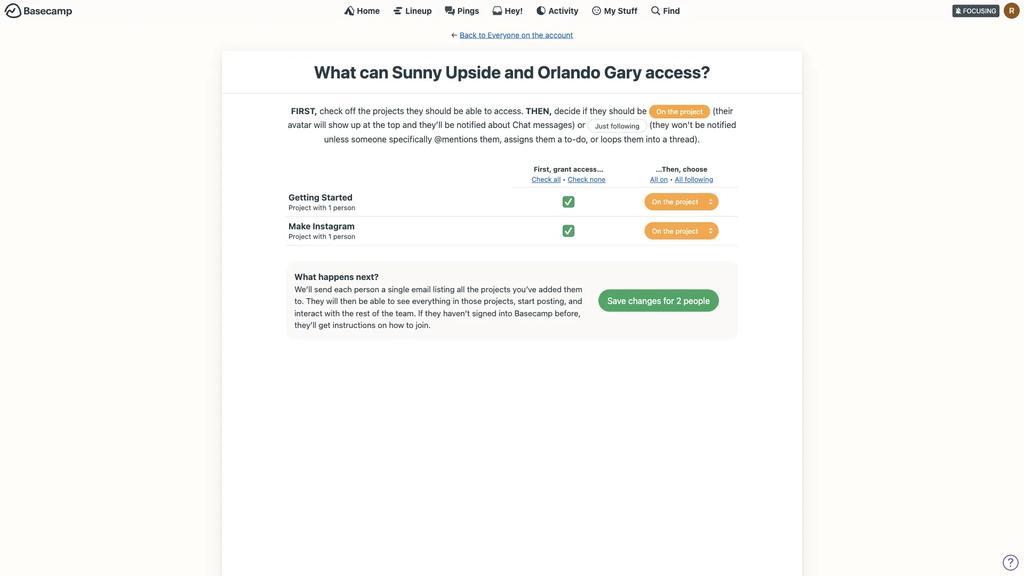 Task type: vqa. For each thing, say whether or not it's contained in the screenshot.
Add/remove
no



Task type: describe. For each thing, give the bounding box(es) containing it.
2 check from the left
[[568, 175, 588, 183]]

specifically
[[389, 134, 432, 144]]

we'll
[[295, 285, 312, 294]]

rest
[[356, 309, 370, 318]]

will inside (their avatar will show up at the top and they'll be notified about chat messages)           or
[[314, 120, 326, 130]]

started
[[322, 192, 353, 202]]

next?
[[356, 272, 379, 282]]

join.
[[416, 321, 431, 330]]

you've
[[513, 285, 537, 294]]

and inside (their avatar will show up at the top and they'll be notified about chat messages)           or
[[403, 120, 417, 130]]

on the project
[[657, 108, 703, 116]]

(they won't be notified unless someone specifically @mentions them, assigns them a to-do, or loops them into a thread).
[[324, 120, 737, 144]]

switch accounts image
[[4, 3, 73, 19]]

hey! button
[[492, 5, 523, 16]]

my
[[604, 6, 616, 15]]

←
[[451, 30, 458, 39]]

just following
[[595, 122, 640, 130]]

0 vertical spatial and
[[505, 62, 534, 82]]

and inside what happens next? we'll send each person a single email listing all the projects you've added them to.                    they will then be able to see everything in those projects, start posting, and interact with the rest of the team.                   if they haven't signed into basecamp before, they'll get instructions on how to join.
[[569, 297, 583, 306]]

they
[[306, 297, 324, 306]]

basecamp
[[515, 309, 553, 318]]

1 horizontal spatial able
[[466, 106, 482, 116]]

into inside (they won't be notified unless someone specifically @mentions them, assigns them a to-do, or loops them into a thread).
[[646, 134, 661, 144]]

projects,
[[484, 297, 516, 306]]

someone
[[351, 134, 387, 144]]

or inside (they won't be notified unless someone specifically @mentions them, assigns them a to-do, or loops them into a thread).
[[591, 134, 599, 144]]

back
[[460, 30, 477, 39]]

of
[[372, 309, 380, 318]]

a inside what happens next? we'll send each person a single email listing all the projects you've added them to.                    they will then be able to see everything in those projects, start posting, and interact with the rest of the team.                   if they haven't signed into basecamp before, they'll get instructions on how to join.
[[382, 285, 386, 294]]

first,
[[291, 106, 318, 116]]

find button
[[651, 5, 680, 16]]

main element
[[0, 0, 1025, 21]]

access?
[[646, 62, 711, 82]]

haven't
[[443, 309, 470, 318]]

those
[[462, 297, 482, 306]]

can
[[360, 62, 389, 82]]

project for getting
[[289, 203, 311, 211]]

how
[[389, 321, 404, 330]]

first, grant access… check all • check none
[[532, 165, 606, 183]]

hey!
[[505, 6, 523, 15]]

loops
[[601, 134, 622, 144]]

single
[[388, 285, 410, 294]]

stuff
[[618, 6, 638, 15]]

signed
[[472, 309, 497, 318]]

to right back
[[479, 30, 486, 39]]

won't
[[672, 120, 693, 130]]

assigns
[[505, 134, 534, 144]]

to down team.
[[406, 321, 414, 330]]

to left see
[[388, 297, 395, 306]]

just
[[595, 122, 609, 130]]

access…
[[574, 165, 604, 173]]

make instagram project                             with 1 person
[[289, 221, 355, 240]]

then
[[340, 297, 357, 306]]

unless
[[324, 134, 349, 144]]

pings
[[458, 6, 479, 15]]

or inside (their avatar will show up at the top and they'll be notified about chat messages)           or
[[578, 120, 586, 130]]

sunny
[[392, 62, 442, 82]]

the right on
[[668, 108, 679, 116]]

0 horizontal spatial them
[[536, 134, 556, 144]]

what for what can sunny upside and orlando gary access?
[[314, 62, 356, 82]]

everything
[[412, 297, 451, 306]]

interact
[[295, 309, 323, 318]]

all on button
[[651, 174, 668, 185]]

check none button
[[568, 174, 606, 185]]

projects inside what happens next? we'll send each person a single email listing all the projects you've added them to.                    they will then be able to see everything in those projects, start posting, and interact with the rest of the team.                   if they haven't signed into basecamp before, they'll get instructions on how to join.
[[481, 285, 511, 294]]

first, check off the projects they should be able to access. then, decide if they should be
[[291, 106, 649, 116]]

lineup
[[406, 6, 432, 15]]

before,
[[555, 309, 581, 318]]

project for make
[[289, 232, 311, 240]]

do,
[[576, 134, 589, 144]]

check all button
[[532, 174, 561, 185]]

1 all from the left
[[651, 175, 658, 183]]

0 horizontal spatial they
[[407, 106, 424, 116]]

on inside what happens next? we'll send each person a single email listing all the projects you've added them to.                    they will then be able to see everything in those projects, start posting, and interact with the rest of the team.                   if they haven't signed into basecamp before, they'll get instructions on how to join.
[[378, 321, 387, 330]]

if
[[418, 309, 423, 318]]

email
[[412, 285, 431, 294]]

all following button
[[675, 174, 714, 185]]

what for what happens next? we'll send each person a single email listing all the projects you've added them to.                    they will then be able to see everything in those projects, start posting, and interact with the rest of the team.                   if they haven't signed into basecamp before, they'll get instructions on how to join.
[[295, 272, 317, 282]]

account
[[546, 30, 573, 39]]

(they
[[650, 120, 670, 130]]

the down then
[[342, 309, 354, 318]]

decide
[[555, 106, 581, 116]]

ruby image
[[1004, 3, 1020, 19]]

happens
[[319, 272, 354, 282]]

about
[[488, 120, 511, 130]]

following inside …then, choose all on • all following
[[685, 175, 714, 183]]

posting,
[[537, 297, 567, 306]]

focusing
[[964, 7, 997, 15]]

get
[[319, 321, 331, 330]]

messages)
[[533, 120, 576, 130]]

to-
[[565, 134, 576, 144]]

← back to everyone on the account
[[451, 30, 573, 39]]

listing
[[433, 285, 455, 294]]

focusing button
[[953, 0, 1025, 21]]

start
[[518, 297, 535, 306]]

with inside what happens next? we'll send each person a single email listing all the projects you've added them to.                    they will then be able to see everything in those projects, start posting, and interact with the rest of the team.                   if they haven't signed into basecamp before, they'll get instructions on how to join.
[[325, 309, 340, 318]]



Task type: locate. For each thing, give the bounding box(es) containing it.
up
[[351, 120, 361, 130]]

1 should from the left
[[426, 106, 452, 116]]

all down grant
[[554, 175, 561, 183]]

1 horizontal spatial on
[[522, 30, 530, 39]]

they down everything
[[425, 309, 441, 318]]

then,
[[526, 106, 552, 116]]

0 vertical spatial into
[[646, 134, 661, 144]]

added
[[539, 285, 562, 294]]

0 vertical spatial what
[[314, 62, 356, 82]]

person down next?
[[354, 285, 380, 294]]

following down choose
[[685, 175, 714, 183]]

1 notified from the left
[[457, 120, 486, 130]]

they right if
[[590, 106, 607, 116]]

all
[[651, 175, 658, 183], [675, 175, 683, 183]]

0 horizontal spatial on
[[378, 321, 387, 330]]

a left the single
[[382, 285, 386, 294]]

projects
[[373, 106, 404, 116], [481, 285, 511, 294]]

to
[[479, 30, 486, 39], [485, 106, 492, 116], [388, 297, 395, 306], [406, 321, 414, 330]]

2 horizontal spatial on
[[660, 175, 668, 183]]

on inside …then, choose all on • all following
[[660, 175, 668, 183]]

1 horizontal spatial •
[[670, 175, 673, 183]]

and down back to everyone on the account link
[[505, 62, 534, 82]]

be
[[454, 106, 464, 116], [637, 106, 647, 116], [445, 120, 455, 130], [696, 120, 705, 130], [359, 297, 368, 306]]

should
[[426, 106, 452, 116], [609, 106, 635, 116]]

1 for started
[[328, 203, 332, 211]]

they'll
[[419, 120, 443, 130], [295, 321, 317, 330]]

activity
[[549, 6, 579, 15]]

2 horizontal spatial a
[[663, 134, 668, 144]]

the right at
[[373, 120, 385, 130]]

them inside what happens next? we'll send each person a single email listing all the projects you've added them to.                    they will then be able to see everything in those projects, start posting, and interact with the rest of the team.                   if they haven't signed into basecamp before, they'll get instructions on how to join.
[[564, 285, 583, 294]]

them for added
[[564, 285, 583, 294]]

1 horizontal spatial they'll
[[419, 120, 443, 130]]

send
[[314, 285, 332, 294]]

check down access…
[[568, 175, 588, 183]]

back to everyone on the account link
[[460, 30, 573, 39]]

0 horizontal spatial all
[[651, 175, 658, 183]]

thread).
[[670, 134, 700, 144]]

project
[[289, 203, 311, 211], [289, 232, 311, 240]]

or
[[578, 120, 586, 130], [591, 134, 599, 144]]

• inside …then, choose all on • all following
[[670, 175, 673, 183]]

my stuff button
[[592, 5, 638, 16]]

project down make
[[289, 232, 311, 240]]

able inside what happens next? we'll send each person a single email listing all the projects you've added them to.                    they will then be able to see everything in those projects, start posting, and interact with the rest of the team.                   if they haven't signed into basecamp before, they'll get instructions on how to join.
[[370, 297, 386, 306]]

will down check
[[314, 120, 326, 130]]

they
[[407, 106, 424, 116], [590, 106, 607, 116], [425, 309, 441, 318]]

the right of
[[382, 309, 394, 318]]

to up the "about"
[[485, 106, 492, 116]]

person
[[333, 203, 355, 211], [333, 232, 355, 240], [354, 285, 380, 294]]

1 vertical spatial project
[[289, 232, 311, 240]]

0 horizontal spatial able
[[370, 297, 386, 306]]

2 vertical spatial and
[[569, 297, 583, 306]]

they up specifically
[[407, 106, 424, 116]]

able up them,
[[466, 106, 482, 116]]

1 horizontal spatial into
[[646, 134, 661, 144]]

team.
[[396, 309, 416, 318]]

person inside make instagram project                             with 1 person
[[333, 232, 355, 240]]

1 horizontal spatial all
[[675, 175, 683, 183]]

0 vertical spatial projects
[[373, 106, 404, 116]]

or right the do,
[[591, 134, 599, 144]]

person for instagram
[[333, 232, 355, 240]]

them down messages)
[[536, 134, 556, 144]]

1 vertical spatial able
[[370, 297, 386, 306]]

orlando
[[538, 62, 601, 82]]

1 horizontal spatial or
[[591, 134, 599, 144]]

2 vertical spatial with
[[325, 309, 340, 318]]

0 horizontal spatial a
[[382, 285, 386, 294]]

notified inside (they won't be notified unless someone specifically @mentions them, assigns them a to-do, or loops them into a thread).
[[708, 120, 737, 130]]

getting
[[289, 192, 320, 202]]

person inside what happens next? we'll send each person a single email listing all the projects you've added them to.                    they will then be able to see everything in those projects, start posting, and interact with the rest of the team.                   if they haven't signed into basecamp before, they'll get instructions on how to join.
[[354, 285, 380, 294]]

1 horizontal spatial check
[[568, 175, 588, 183]]

all inside what happens next? we'll send each person a single email listing all the projects you've added them to.                    they will then be able to see everything in those projects, start posting, and interact with the rest of the team.                   if they haven't signed into basecamp before, they'll get instructions on how to join.
[[457, 285, 465, 294]]

1 horizontal spatial they
[[425, 309, 441, 318]]

find
[[664, 6, 680, 15]]

activity link
[[536, 5, 579, 16]]

the inside (their avatar will show up at the top and they'll be notified about chat messages)           or
[[373, 120, 385, 130]]

into down the projects, at bottom
[[499, 309, 513, 318]]

1 vertical spatial into
[[499, 309, 513, 318]]

all up the in
[[457, 285, 465, 294]]

1 horizontal spatial them
[[564, 285, 583, 294]]

0 vertical spatial project
[[289, 203, 311, 211]]

1 down started
[[328, 203, 332, 211]]

them,
[[480, 134, 502, 144]]

projects up the projects, at bottom
[[481, 285, 511, 294]]

0 vertical spatial with
[[313, 203, 327, 211]]

person inside getting started project                             with 1 person
[[333, 203, 355, 211]]

into
[[646, 134, 661, 144], [499, 309, 513, 318]]

0 vertical spatial or
[[578, 120, 586, 130]]

what happens next? we'll send each person a single email listing all the projects you've added them to.                    they will then be able to see everything in those projects, start posting, and interact with the rest of the team.                   if they haven't signed into basecamp before, they'll get instructions on how to join.
[[295, 272, 583, 330]]

they'll inside (their avatar will show up at the top and they'll be notified about chat messages)           or
[[419, 120, 443, 130]]

projects up top
[[373, 106, 404, 116]]

with for instagram
[[313, 232, 327, 240]]

they'll inside what happens next? we'll send each person a single email listing all the projects you've added them to.                    they will then be able to see everything in those projects, start posting, and interact with the rest of the team.                   if they haven't signed into basecamp before, they'll get instructions on how to join.
[[295, 321, 317, 330]]

lineup link
[[393, 5, 432, 16]]

project inside make instagram project                             with 1 person
[[289, 232, 311, 240]]

1 check from the left
[[532, 175, 552, 183]]

2 1 from the top
[[328, 232, 332, 240]]

1
[[328, 203, 332, 211], [328, 232, 332, 240]]

1 vertical spatial will
[[326, 297, 338, 306]]

what inside what happens next? we'll send each person a single email listing all the projects you've added them to.                    they will then be able to see everything in those projects, start posting, and interact with the rest of the team.                   if they haven't signed into basecamp before, they'll get instructions on how to join.
[[295, 272, 317, 282]]

them right added
[[564, 285, 583, 294]]

1 vertical spatial following
[[685, 175, 714, 183]]

notified down (their
[[708, 120, 737, 130]]

into inside what happens next? we'll send each person a single email listing all the projects you've added them to.                    they will then be able to see everything in those projects, start posting, and interact with the rest of the team.                   if they haven't signed into basecamp before, they'll get instructions on how to join.
[[499, 309, 513, 318]]

2 horizontal spatial and
[[569, 297, 583, 306]]

them for loops
[[624, 134, 644, 144]]

person for started
[[333, 203, 355, 211]]

in
[[453, 297, 459, 306]]

• down grant
[[563, 175, 566, 183]]

notified down first, check off the projects they should be able to access. then, decide if they should be
[[457, 120, 486, 130]]

should up @mentions
[[426, 106, 452, 116]]

with inside getting started project                             with 1 person
[[313, 203, 327, 211]]

what up check
[[314, 62, 356, 82]]

on down the …then,
[[660, 175, 668, 183]]

the right the off
[[358, 106, 371, 116]]

top
[[388, 120, 401, 130]]

a down (they
[[663, 134, 668, 144]]

check
[[320, 106, 343, 116]]

what up the we'll
[[295, 272, 317, 282]]

and
[[505, 62, 534, 82], [403, 120, 417, 130], [569, 297, 583, 306]]

grant
[[554, 165, 572, 173]]

what can sunny upside and orlando gary access?
[[314, 62, 711, 82]]

2 vertical spatial person
[[354, 285, 380, 294]]

1 down instagram
[[328, 232, 332, 240]]

the left account
[[532, 30, 544, 39]]

1 vertical spatial 1
[[328, 232, 332, 240]]

(their
[[713, 106, 734, 116]]

0 vertical spatial will
[[314, 120, 326, 130]]

will down "send"
[[326, 297, 338, 306]]

0 vertical spatial all
[[554, 175, 561, 183]]

avatar
[[288, 120, 312, 130]]

able up of
[[370, 297, 386, 306]]

they'll up specifically
[[419, 120, 443, 130]]

instructions
[[333, 321, 376, 330]]

person down started
[[333, 203, 355, 211]]

home
[[357, 6, 380, 15]]

on down of
[[378, 321, 387, 330]]

1 horizontal spatial all
[[554, 175, 561, 183]]

project down getting
[[289, 203, 311, 211]]

2 notified from the left
[[708, 120, 737, 130]]

0 horizontal spatial all
[[457, 285, 465, 294]]

• inside first, grant access… check all • check none
[[563, 175, 566, 183]]

2 horizontal spatial they
[[590, 106, 607, 116]]

and up before,
[[569, 297, 583, 306]]

them down just following
[[624, 134, 644, 144]]

0 horizontal spatial should
[[426, 106, 452, 116]]

with for started
[[313, 203, 327, 211]]

notified inside (their avatar will show up at the top and they'll be notified about chat messages)           or
[[457, 120, 486, 130]]

2 all from the left
[[675, 175, 683, 183]]

they inside what happens next? we'll send each person a single email listing all the projects you've added them to.                    they will then be able to see everything in those projects, start posting, and interact with the rest of the team.                   if they haven't signed into basecamp before, they'll get instructions on how to join.
[[425, 309, 441, 318]]

pings button
[[445, 5, 479, 16]]

at
[[363, 120, 371, 130]]

instagram
[[313, 221, 355, 231]]

0 horizontal spatial and
[[403, 120, 417, 130]]

off
[[345, 106, 356, 116]]

all
[[554, 175, 561, 183], [457, 285, 465, 294]]

1 vertical spatial or
[[591, 134, 599, 144]]

0 horizontal spatial check
[[532, 175, 552, 183]]

all inside first, grant access… check all • check none
[[554, 175, 561, 183]]

a left 'to-'
[[558, 134, 562, 144]]

1 vertical spatial what
[[295, 272, 317, 282]]

with inside make instagram project                             with 1 person
[[313, 232, 327, 240]]

person down instagram
[[333, 232, 355, 240]]

if
[[583, 106, 588, 116]]

be inside (they won't be notified unless someone specifically @mentions them, assigns them a to-do, or loops them into a thread).
[[696, 120, 705, 130]]

1 vertical spatial all
[[457, 285, 465, 294]]

1 horizontal spatial notified
[[708, 120, 737, 130]]

chat
[[513, 120, 531, 130]]

1 vertical spatial and
[[403, 120, 417, 130]]

1 horizontal spatial projects
[[481, 285, 511, 294]]

0 vertical spatial 1
[[328, 203, 332, 211]]

0 vertical spatial on
[[522, 30, 530, 39]]

1 vertical spatial on
[[660, 175, 668, 183]]

1 vertical spatial person
[[333, 232, 355, 240]]

1 horizontal spatial a
[[558, 134, 562, 144]]

0 horizontal spatial •
[[563, 175, 566, 183]]

following up 'loops' at right
[[611, 122, 640, 130]]

check
[[532, 175, 552, 183], [568, 175, 588, 183]]

1 inside make instagram project                             with 1 person
[[328, 232, 332, 240]]

0 horizontal spatial or
[[578, 120, 586, 130]]

2 horizontal spatial them
[[624, 134, 644, 144]]

1 1 from the top
[[328, 203, 332, 211]]

be inside what happens next? we'll send each person a single email listing all the projects you've added them to.                    they will then be able to see everything in those projects, start posting, and interact with the rest of the team.                   if they haven't signed into basecamp before, they'll get instructions on how to join.
[[359, 297, 368, 306]]

the
[[532, 30, 544, 39], [358, 106, 371, 116], [668, 108, 679, 116], [373, 120, 385, 130], [467, 285, 479, 294], [342, 309, 354, 318], [382, 309, 394, 318]]

1 horizontal spatial following
[[685, 175, 714, 183]]

on right everyone
[[522, 30, 530, 39]]

home link
[[344, 5, 380, 16]]

a
[[558, 134, 562, 144], [663, 134, 668, 144], [382, 285, 386, 294]]

1 • from the left
[[563, 175, 566, 183]]

first,
[[534, 165, 552, 173]]

the up those
[[467, 285, 479, 294]]

or up the do,
[[578, 120, 586, 130]]

0 vertical spatial person
[[333, 203, 355, 211]]

2 • from the left
[[670, 175, 673, 183]]

1 vertical spatial projects
[[481, 285, 511, 294]]

none
[[590, 175, 606, 183]]

should up just following
[[609, 106, 635, 116]]

everyone
[[488, 30, 520, 39]]

be inside (their avatar will show up at the top and they'll be notified about chat messages)           or
[[445, 120, 455, 130]]

access.
[[494, 106, 524, 116]]

choose
[[683, 165, 708, 173]]

with down getting
[[313, 203, 327, 211]]

them
[[536, 134, 556, 144], [624, 134, 644, 144], [564, 285, 583, 294]]

2 project from the top
[[289, 232, 311, 240]]

they'll down interact on the bottom of the page
[[295, 321, 317, 330]]

2 vertical spatial on
[[378, 321, 387, 330]]

None submit
[[599, 290, 719, 312]]

0 horizontal spatial notified
[[457, 120, 486, 130]]

project
[[680, 108, 703, 116]]

to.
[[295, 297, 304, 306]]

0 vertical spatial following
[[611, 122, 640, 130]]

@mentions
[[435, 134, 478, 144]]

1 vertical spatial with
[[313, 232, 327, 240]]

with up get
[[325, 309, 340, 318]]

1 inside getting started project                             with 1 person
[[328, 203, 332, 211]]

into down (they
[[646, 134, 661, 144]]

(their avatar will show up at the top and they'll be notified about chat messages)           or
[[288, 106, 734, 130]]

0 vertical spatial able
[[466, 106, 482, 116]]

my stuff
[[604, 6, 638, 15]]

1 vertical spatial they'll
[[295, 321, 317, 330]]

1 horizontal spatial and
[[505, 62, 534, 82]]

1 for instagram
[[328, 232, 332, 240]]

0 horizontal spatial projects
[[373, 106, 404, 116]]

upside
[[446, 62, 501, 82]]

0 horizontal spatial into
[[499, 309, 513, 318]]

with down instagram
[[313, 232, 327, 240]]

1 horizontal spatial should
[[609, 106, 635, 116]]

0 horizontal spatial they'll
[[295, 321, 317, 330]]

will inside what happens next? we'll send each person a single email listing all the projects you've added them to.                    they will then be able to see everything in those projects, start posting, and interact with the rest of the team.                   if they haven't signed into basecamp before, they'll get instructions on how to join.
[[326, 297, 338, 306]]

1 project from the top
[[289, 203, 311, 211]]

make
[[289, 221, 311, 231]]

project inside getting started project                             with 1 person
[[289, 203, 311, 211]]

…then,
[[656, 165, 682, 173]]

2 should from the left
[[609, 106, 635, 116]]

and up specifically
[[403, 120, 417, 130]]

…then, choose all on • all following
[[651, 165, 714, 183]]

0 horizontal spatial following
[[611, 122, 640, 130]]

see
[[397, 297, 410, 306]]

0 vertical spatial they'll
[[419, 120, 443, 130]]

check down "first,"
[[532, 175, 552, 183]]

• down the …then,
[[670, 175, 673, 183]]



